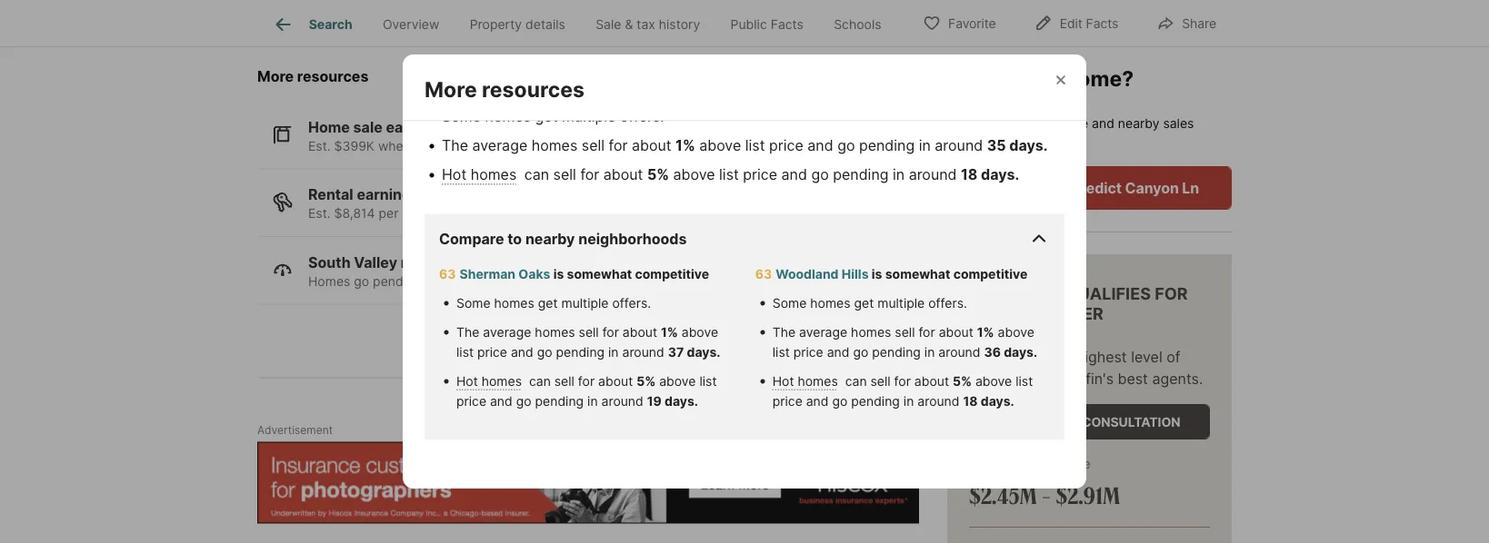 Task type: locate. For each thing, give the bounding box(es) containing it.
more
[[257, 68, 294, 85], [425, 76, 477, 102]]

2 sell for about 1% from the left
[[895, 325, 994, 341]]

2 is from the left
[[872, 267, 882, 283]]

35 down estate on the top of page
[[439, 274, 455, 289]]

the down days
[[456, 325, 479, 341]]

above list price
[[456, 325, 718, 361], [772, 325, 1034, 361], [456, 374, 717, 410], [772, 374, 1033, 410]]

1 horizontal spatial 63
[[755, 267, 772, 283]]

redfin's
[[1059, 370, 1114, 387]]

competitive for 63 woodland hills is somewhat competitive
[[953, 267, 1028, 283]]

the average homes down woodland hills link
[[772, 325, 895, 341]]

1 vertical spatial nearby
[[525, 231, 575, 248]]

with
[[464, 139, 489, 154]]

is this your home?
[[947, 65, 1134, 91]]

the average homes down the sherman oaks link
[[456, 325, 579, 341]]

0 horizontal spatial resources
[[297, 68, 369, 85]]

homes
[[308, 274, 350, 289]]

0 horizontal spatial 35
[[439, 274, 455, 289]]

some up with
[[442, 108, 481, 126]]

more resources inside dialog
[[425, 76, 584, 102]]

resources up home
[[297, 68, 369, 85]]

list
[[745, 137, 765, 155], [719, 166, 739, 184], [456, 345, 474, 361], [772, 345, 790, 361], [699, 374, 717, 390], [1016, 374, 1033, 390]]

above down "experience"
[[975, 374, 1012, 390]]

1 horizontal spatial facts
[[1086, 16, 1118, 31]]

market
[[479, 254, 529, 272]]

1 horizontal spatial nearby
[[1118, 115, 1159, 131]]

above list price down and go pending in around 37 days.
[[456, 374, 717, 410]]

above list price down "and go pending in around 36 days."
[[772, 374, 1033, 410]]

the for 63 woodland hills is somewhat competitive
[[772, 325, 796, 341]]

2 est. from the top
[[308, 206, 331, 222]]

2 sell for about 5% from the left
[[870, 374, 972, 390]]

days. down service
[[981, 394, 1014, 410]]

0 vertical spatial nearby
[[1118, 115, 1159, 131]]

1% up 37
[[661, 325, 678, 341]]

sell for about 5% up and go pending in around 19 days.
[[554, 374, 656, 390]]

1 horizontal spatial somewhat
[[885, 267, 950, 283]]

compare to nearby neighborhoods button
[[439, 214, 1050, 265]]

sale up '–'
[[1033, 456, 1057, 472]]

1%
[[676, 137, 695, 155], [661, 325, 678, 341], [977, 325, 994, 341]]

about for and go pending in around 18 days.
[[914, 374, 949, 390]]

2 somewhat from the left
[[885, 267, 950, 283]]

home?
[[1065, 65, 1134, 91]]

above down 37
[[659, 374, 696, 390]]

nearby
[[1118, 115, 1159, 131], [525, 231, 575, 248]]

the
[[442, 137, 468, 155], [456, 325, 479, 341], [772, 325, 796, 341]]

0 horizontal spatial more resources
[[257, 68, 369, 85]]

some
[[442, 108, 481, 126], [456, 296, 491, 312], [772, 296, 807, 312]]

multiple down 'more resources' element
[[562, 108, 616, 126]]

1 horizontal spatial is
[[872, 267, 882, 283]]

rental
[[308, 186, 353, 204]]

0 horizontal spatial hot homes
[[456, 374, 522, 390]]

somewhat right hills
[[885, 267, 950, 283]]

from
[[1023, 370, 1055, 387]]

about up and go pending in around 37 days.
[[623, 325, 657, 341]]

63
[[439, 267, 456, 283], [755, 267, 772, 283]]

5% for 63 woodland hills is somewhat competitive
[[953, 374, 972, 390]]

some homes get multiple offers.
[[442, 108, 664, 126], [456, 296, 651, 312], [772, 296, 967, 312]]

sell for about 1% up and go pending in around 37 days.
[[579, 325, 678, 341]]

activity
[[947, 134, 991, 150]]

about down and go pending in around 37 days.
[[598, 374, 633, 390]]

0 horizontal spatial facts
[[771, 17, 804, 32]]

go
[[837, 137, 855, 155], [811, 166, 829, 184], [354, 274, 369, 289], [537, 345, 552, 361], [853, 345, 868, 361], [516, 394, 531, 410], [832, 394, 848, 410]]

hot homes
[[456, 374, 522, 390], [772, 374, 838, 390]]

1 competitive from the left
[[635, 267, 709, 283]]

0 vertical spatial earnings
[[386, 119, 448, 136]]

overview
[[383, 17, 439, 32]]

above up 37
[[682, 325, 718, 341]]

price inside estimated sale price $2.45m – $2.91m
[[1061, 456, 1091, 472]]

sell up "and go pending in around 36 days."
[[895, 325, 915, 341]]

track
[[947, 115, 981, 131]]

18 down service
[[963, 394, 978, 410]]

some homes get multiple offers. up redfin
[[442, 108, 664, 126]]

get down oaks
[[538, 296, 558, 312]]

is
[[553, 267, 564, 283], [872, 267, 882, 283]]

home's
[[1010, 115, 1053, 131]]

the right you
[[442, 137, 468, 155]]

0 horizontal spatial is
[[553, 267, 564, 283]]

2 hot homes from the left
[[772, 374, 838, 390]]

competitive down neighborhoods
[[635, 267, 709, 283]]

is right hills
[[872, 267, 882, 283]]

woodland
[[776, 267, 839, 283]]

around down "and go pending in around 36 days."
[[918, 394, 960, 410]]

compare to nearby neighborhoods
[[439, 231, 687, 248]]

about for and go pending in around 36 days.
[[939, 325, 973, 341]]

1 vertical spatial this
[[984, 115, 1006, 131]]

around left '36'
[[938, 345, 980, 361]]

your
[[1013, 65, 1060, 91]]

1 vertical spatial earnings
[[357, 186, 419, 204]]

63 left days
[[439, 267, 456, 283]]

facts inside button
[[1086, 16, 1118, 31]]

0 vertical spatial 18
[[961, 166, 978, 184]]

list for and go pending in around 36 days.
[[772, 345, 790, 361]]

sales
[[1163, 115, 1194, 131]]

above list price up and go pending in around 18 days.
[[772, 325, 1034, 361]]

resources up redfin
[[482, 76, 584, 102]]

1 is from the left
[[553, 267, 564, 283]]

some homes get multiple offers. for 36
[[772, 296, 967, 312]]

0 horizontal spatial sell for about 5%
[[554, 374, 656, 390]]

earnings up you
[[386, 119, 448, 136]]

1 horizontal spatial competitive
[[953, 267, 1028, 283]]

offers. for 36
[[928, 296, 967, 312]]

1 the average homes from the left
[[456, 325, 579, 341]]

valley
[[354, 254, 397, 272]]

redfin
[[493, 139, 531, 154]]

more up home sale earnings est. $399k when you sell with redfin
[[425, 76, 477, 102]]

around for and go pending in around 19 days.
[[601, 394, 643, 410]]

about up "and go pending in around 36 days."
[[939, 325, 973, 341]]

can up and go pending in around 19 days.
[[525, 374, 554, 390]]

0 vertical spatial sale
[[353, 119, 383, 136]]

public facts tab
[[715, 3, 819, 46]]

nearby left 'sales'
[[1118, 115, 1159, 131]]

this for home's
[[984, 115, 1006, 131]]

1 horizontal spatial hot homes
[[772, 374, 838, 390]]

1% up '36'
[[977, 325, 994, 341]]

63 down compare to nearby neighborhoods dropdown button
[[755, 267, 772, 283]]

around
[[935, 137, 983, 155], [909, 166, 957, 184], [622, 345, 664, 361], [938, 345, 980, 361], [601, 394, 643, 410], [918, 394, 960, 410]]

some homes get multiple offers. for 37
[[456, 296, 651, 312]]

nearby inside track this home's value and nearby sales activity
[[1118, 115, 1159, 131]]

get for 37
[[538, 296, 558, 312]]

sell
[[582, 137, 605, 155], [440, 139, 460, 154], [553, 166, 576, 184], [579, 325, 599, 341], [895, 325, 915, 341], [554, 374, 574, 390], [870, 374, 891, 390]]

5% down "and go pending in around 36 days."
[[953, 374, 972, 390]]

facts inside tab
[[771, 17, 804, 32]]

earnings up per
[[357, 186, 419, 204]]

sell for about 1%
[[579, 325, 678, 341], [895, 325, 994, 341]]

offers.
[[620, 108, 664, 126], [612, 296, 651, 312], [928, 296, 967, 312]]

get down hills
[[854, 296, 874, 312]]

more down the search link
[[257, 68, 294, 85]]

36
[[984, 345, 1001, 361]]

competitive up this
[[953, 267, 1028, 283]]

0 vertical spatial 35
[[987, 137, 1006, 155]]

overview tab
[[368, 3, 455, 46]]

1 horizontal spatial resources
[[482, 76, 584, 102]]

multiple for 35
[[562, 108, 616, 126]]

1% for 63 woodland hills is somewhat competitive
[[977, 325, 994, 341]]

facts for edit facts
[[1086, 16, 1118, 31]]

own
[[987, 179, 1017, 197]]

above for and go pending in around 18 days.
[[975, 374, 1012, 390]]

in left i
[[893, 166, 905, 184]]

sale inside estimated sale price $2.45m – $2.91m
[[1033, 456, 1057, 472]]

the average homes sell for about 1% above list price and go pending in around 35 days.
[[442, 137, 1048, 155]]

est.
[[308, 139, 331, 154], [308, 206, 331, 222]]

1 hot homes from the left
[[456, 374, 522, 390]]

sell up and go pending in around 19 days.
[[554, 374, 574, 390]]

estimated sale price $2.45m – $2.91m
[[969, 456, 1120, 510]]

0 horizontal spatial the average homes
[[456, 325, 579, 341]]

1 horizontal spatial the average homes
[[772, 325, 895, 341]]

days. right 19
[[665, 394, 698, 410]]

in down real
[[425, 274, 436, 289]]

homes
[[485, 108, 531, 126], [532, 137, 578, 155], [471, 166, 517, 184], [494, 296, 534, 312], [810, 296, 851, 312], [535, 325, 575, 341], [851, 325, 891, 341], [482, 374, 522, 390], [798, 374, 838, 390]]

1 horizontal spatial more resources
[[425, 76, 584, 102]]

18 left i
[[961, 166, 978, 184]]

hot for 63 woodland hills is somewhat competitive
[[772, 374, 794, 390]]

35 up own
[[987, 137, 1006, 155]]

above list price for 19
[[456, 374, 717, 410]]

tax
[[637, 17, 655, 32]]

facts right edit
[[1086, 16, 1118, 31]]

hot homes for and go pending in around 19 days.
[[456, 374, 522, 390]]

0 horizontal spatial somewhat
[[567, 267, 632, 283]]

above list price for 37
[[456, 325, 718, 361]]

canyon
[[1125, 179, 1179, 197]]

sell right you
[[440, 139, 460, 154]]

2 the average homes from the left
[[772, 325, 895, 341]]

when
[[378, 139, 411, 154]]

hills
[[842, 267, 869, 283]]

days.
[[1009, 137, 1048, 155], [981, 166, 1019, 184], [687, 345, 720, 361], [1004, 345, 1037, 361], [665, 394, 698, 410], [981, 394, 1014, 410]]

5% up neighborhoods
[[647, 166, 669, 184]]

this for your
[[970, 65, 1009, 91]]

above up hot homes can sell for about 5% above list price and go pending in around 18 days.
[[699, 137, 741, 155]]

this
[[970, 65, 1009, 91], [984, 115, 1006, 131]]

ad region
[[257, 443, 919, 524]]

about for and go pending in around 37 days.
[[623, 325, 657, 341]]

around left 19
[[601, 394, 643, 410]]

property details
[[470, 17, 565, 32]]

and go pending in around 18 days.
[[803, 394, 1014, 410]]

1 horizontal spatial sell for about 5%
[[870, 374, 972, 390]]

days. right '36'
[[1004, 345, 1037, 361]]

some down woodland
[[772, 296, 807, 312]]

this right track
[[984, 115, 1006, 131]]

0 horizontal spatial competitive
[[635, 267, 709, 283]]

the average homes for and go pending in around 37 days.
[[456, 325, 579, 341]]

in up and go pending in around 18 days.
[[924, 345, 935, 361]]

days. down home's
[[1009, 137, 1048, 155]]

tab list
[[257, 0, 911, 46]]

facts right public
[[771, 17, 804, 32]]

get down 'more resources' element
[[535, 108, 558, 126]]

est. inside home sale earnings est. $399k when you sell with redfin
[[308, 139, 331, 154]]

1 horizontal spatial 35
[[987, 137, 1006, 155]]

sale up $399k
[[353, 119, 383, 136]]

0 horizontal spatial sale
[[353, 119, 383, 136]]

1 est. from the top
[[308, 139, 331, 154]]

2 competitive from the left
[[953, 267, 1028, 283]]

1 63 from the left
[[439, 267, 456, 283]]

details
[[526, 17, 565, 32]]

1 somewhat from the left
[[567, 267, 632, 283]]

schedule a consultation button
[[969, 404, 1210, 440]]

can up and go pending in around 18 days.
[[842, 374, 870, 390]]

more resources down the search link
[[257, 68, 369, 85]]

schools
[[834, 17, 881, 32]]

days. right 37
[[687, 345, 720, 361]]

above
[[699, 137, 741, 155], [673, 166, 715, 184], [682, 325, 718, 341], [998, 325, 1034, 341], [659, 374, 696, 390], [975, 374, 1012, 390]]

1 sell for about 5% from the left
[[554, 374, 656, 390]]

multiple down "63 sherman oaks is somewhat competitive"
[[561, 296, 609, 312]]

est. inside rental earnings est. $8,814 per month, based on comparable rentals
[[308, 206, 331, 222]]

on
[[488, 206, 503, 222]]

some homes get multiple offers. down oaks
[[456, 296, 651, 312]]

about
[[632, 137, 671, 155], [603, 166, 643, 184], [623, 325, 657, 341], [939, 325, 973, 341], [598, 374, 633, 390], [914, 374, 949, 390]]

0 horizontal spatial nearby
[[525, 231, 575, 248]]

estimated
[[969, 456, 1029, 472]]

1 horizontal spatial more
[[425, 76, 477, 102]]

some down days
[[456, 296, 491, 312]]

for for and go pending in around 37 days.
[[602, 325, 619, 341]]

level
[[1131, 348, 1162, 366]]

qualifies
[[1065, 283, 1151, 303]]

hot
[[442, 166, 467, 184], [456, 374, 478, 390], [772, 374, 794, 390]]

rental earnings est. $8,814 per month, based on comparable rentals
[[308, 186, 622, 222]]

the average homes
[[456, 325, 579, 341], [772, 325, 895, 341]]

schedule a consultation
[[999, 414, 1180, 430]]

multiple down 63 woodland hills is somewhat competitive
[[877, 296, 925, 312]]

service
[[969, 370, 1019, 387]]

1 vertical spatial 35
[[439, 274, 455, 289]]

is for woodland hills
[[872, 267, 882, 283]]

sell for about 1% for 37
[[579, 325, 678, 341]]

schools tab
[[819, 3, 897, 46]]

1 sell for about 1% from the left
[[579, 325, 678, 341]]

1 vertical spatial sale
[[1033, 456, 1057, 472]]

above list price for 18
[[772, 374, 1033, 410]]

0 vertical spatial this
[[970, 65, 1009, 91]]

earnings inside rental earnings est. $8,814 per month, based on comparable rentals
[[357, 186, 419, 204]]

sherman oaks link
[[460, 267, 550, 283]]

est. down rental
[[308, 206, 331, 222]]

hot homes for and go pending in around 18 days.
[[772, 374, 838, 390]]

above for and go pending in around 19 days.
[[659, 374, 696, 390]]

sell for about 1% up "and go pending in around 36 days."
[[895, 325, 994, 341]]

some for 35
[[442, 108, 481, 126]]

hot for 63 sherman oaks is somewhat competitive
[[456, 374, 478, 390]]

the down woodland
[[772, 325, 796, 341]]

0 horizontal spatial sell for about 1%
[[579, 325, 678, 341]]

somewhat down neighborhoods
[[567, 267, 632, 283]]

more resources
[[257, 68, 369, 85], [425, 76, 584, 102]]

35 inside 'more resources' dialog
[[987, 137, 1006, 155]]

average for 63 sherman oaks is somewhat competitive
[[483, 325, 531, 341]]

1 horizontal spatial sell for about 1%
[[895, 325, 994, 341]]

sale inside home sale earnings est. $399k when you sell with redfin
[[353, 119, 383, 136]]

above list price up and go pending in around 19 days.
[[456, 325, 718, 361]]

5% up 19
[[637, 374, 656, 390]]

1 horizontal spatial sale
[[1033, 456, 1057, 472]]

more resources up redfin
[[425, 76, 584, 102]]

rentals
[[581, 206, 622, 222]]

resources
[[297, 68, 369, 85], [482, 76, 584, 102]]

0 horizontal spatial 63
[[439, 267, 456, 283]]

and
[[1092, 115, 1114, 131], [808, 137, 833, 155], [781, 166, 807, 184], [511, 345, 533, 361], [827, 345, 850, 361], [490, 394, 512, 410], [806, 394, 829, 410]]

this
[[969, 283, 1008, 303]]

you
[[414, 139, 436, 154]]

some homes get multiple offers. down hills
[[772, 296, 967, 312]]

sale & tax history tab
[[580, 3, 715, 46]]

schedule
[[999, 414, 1067, 430]]

nearby down comparable
[[525, 231, 575, 248]]

average down the sherman oaks link
[[483, 325, 531, 341]]

this inside track this home's value and nearby sales activity
[[984, 115, 1006, 131]]

days. for and go pending in around 36 days.
[[1004, 345, 1037, 361]]

2 63 from the left
[[755, 267, 772, 283]]

1 vertical spatial est.
[[308, 206, 331, 222]]

redfin
[[969, 304, 1028, 324]]

est. down home
[[308, 139, 331, 154]]

about up rentals
[[603, 166, 643, 184]]

about down "and go pending in around 36 days."
[[914, 374, 949, 390]]

35 inside south valley real estate market homes go pending in 35 days
[[439, 274, 455, 289]]

above for and go pending in around 36 days.
[[998, 325, 1034, 341]]

around left 37
[[622, 345, 664, 361]]

about for and go pending in around 19 days.
[[598, 374, 633, 390]]

above up "experience"
[[998, 325, 1034, 341]]

0 vertical spatial est.
[[308, 139, 331, 154]]



Task type: describe. For each thing, give the bounding box(es) containing it.
share
[[1182, 16, 1216, 31]]

some for 37
[[456, 296, 491, 312]]

hot homes link for 35
[[442, 166, 517, 184]]

sell inside home sale earnings est. $399k when you sell with redfin
[[440, 139, 460, 154]]

63 for 63 sherman oaks is somewhat competitive
[[439, 267, 456, 283]]

and go pending in around 19 days.
[[486, 394, 698, 410]]

0 horizontal spatial more
[[257, 68, 294, 85]]

and inside track this home's value and nearby sales activity
[[1092, 115, 1114, 131]]

best
[[1118, 370, 1148, 387]]

the average homes for and go pending in around 36 days.
[[772, 325, 895, 341]]

above list price for 36
[[772, 325, 1034, 361]]

about up hot homes can sell for about 5% above list price and go pending in around 18 days.
[[632, 137, 671, 155]]

experience
[[969, 348, 1045, 366]]

can for sherman oaks
[[525, 374, 554, 390]]

in down and go pending in around 37 days.
[[587, 394, 598, 410]]

for for and go pending in around 36 days.
[[919, 325, 935, 341]]

1% up hot homes can sell for about 5% above list price and go pending in around 18 days.
[[676, 137, 695, 155]]

multiple for 37
[[561, 296, 609, 312]]

in inside south valley real estate market homes go pending in 35 days
[[425, 274, 436, 289]]

19
[[647, 394, 662, 410]]

&
[[625, 17, 633, 32]]

per
[[379, 206, 399, 222]]

offers. for 37
[[612, 296, 651, 312]]

around for and go pending in around 37 days.
[[622, 345, 664, 361]]

hot homes link for 36
[[772, 374, 838, 390]]

above for and go pending in around 37 days.
[[682, 325, 718, 341]]

of
[[1167, 348, 1180, 366]]

days. left 3747
[[981, 166, 1019, 184]]

$2.91m
[[1056, 480, 1120, 510]]

the
[[1049, 348, 1072, 366]]

more resources element
[[425, 54, 606, 102]]

home
[[1011, 283, 1061, 303]]

compare
[[439, 231, 504, 248]]

i own 3747 benedict canyon ln button
[[947, 166, 1232, 210]]

average up rental earnings est. $8,814 per month, based on comparable rentals
[[472, 137, 527, 155]]

get for 36
[[854, 296, 874, 312]]

some homes get multiple offers. for 35
[[442, 108, 664, 126]]

more resources dialog
[[403, 0, 1086, 499]]

resources inside dialog
[[482, 76, 584, 102]]

days. for and go pending in around 19 days.
[[665, 394, 698, 410]]

somewhat for hills
[[885, 267, 950, 283]]

in down "and go pending in around 36 days."
[[903, 394, 914, 410]]

track this home's value and nearby sales activity
[[947, 115, 1194, 150]]

–
[[1042, 480, 1051, 510]]

around for and go pending in around 36 days.
[[938, 345, 980, 361]]

$399k
[[334, 139, 375, 154]]

home
[[308, 119, 350, 136]]

sherman
[[460, 267, 516, 283]]

sell for about 1% for 36
[[895, 325, 994, 341]]

$2.45m
[[969, 480, 1037, 510]]

is
[[947, 65, 965, 91]]

$8,814
[[334, 206, 375, 222]]

days. for and go pending in around 37 days.
[[687, 345, 720, 361]]

1% for 63 sherman oaks is somewhat competitive
[[661, 325, 678, 341]]

average for 63 woodland hills is somewhat competitive
[[799, 325, 847, 341]]

search
[[309, 17, 352, 32]]

list for and go pending in around 37 days.
[[456, 345, 474, 361]]

share button
[[1141, 4, 1232, 41]]

competitive for 63 sherman oaks is somewhat competitive
[[635, 267, 709, 283]]

tab list containing search
[[257, 0, 911, 46]]

a
[[1070, 414, 1079, 430]]

get for 35
[[535, 108, 558, 126]]

edit
[[1060, 16, 1082, 31]]

history
[[659, 17, 700, 32]]

3747
[[1020, 179, 1056, 197]]

i own 3747 benedict canyon ln
[[980, 179, 1199, 197]]

sale for $399k
[[353, 119, 383, 136]]

100
[[1046, 59, 1065, 73]]

search link
[[272, 14, 352, 35]]

experience the highest level of service from redfin's best agents.
[[969, 348, 1203, 387]]

premier
[[1032, 304, 1103, 324]]

pending inside south valley real estate market homes go pending in 35 days
[[373, 274, 422, 289]]

somewhat for oaks
[[567, 267, 632, 283]]

advertisement
[[257, 424, 333, 437]]

list for and go pending in around 19 days.
[[699, 374, 717, 390]]

is for sherman oaks
[[553, 267, 564, 283]]

go inside south valley real estate market homes go pending in 35 days
[[354, 274, 369, 289]]

days. for and go pending in around 18 days.
[[981, 394, 1014, 410]]

nearby inside dropdown button
[[525, 231, 575, 248]]

more inside dialog
[[425, 76, 477, 102]]

37
[[668, 345, 684, 361]]

this home qualifies for redfin premier
[[969, 283, 1188, 324]]

can down redfin
[[524, 166, 549, 184]]

real
[[401, 254, 427, 272]]

edit facts
[[1060, 16, 1118, 31]]

to
[[507, 231, 522, 248]]

public facts
[[731, 17, 804, 32]]

for for and go pending in around 19 days.
[[578, 374, 595, 390]]

63 woodland hills is somewhat competitive
[[755, 267, 1028, 283]]

some for 36
[[772, 296, 807, 312]]

days
[[459, 274, 487, 289]]

sell for about 5% for 19
[[554, 374, 656, 390]]

and go pending in around 37 days.
[[507, 345, 720, 361]]

and go pending in around 36 days.
[[823, 345, 1037, 361]]

in left activity at the right
[[919, 137, 931, 155]]

neighborhoods
[[578, 231, 687, 248]]

sell up rentals
[[582, 137, 605, 155]]

sell up and go pending in around 18 days.
[[870, 374, 891, 390]]

favorite button
[[907, 4, 1012, 41]]

facts for public facts
[[771, 17, 804, 32]]

sale & tax history
[[596, 17, 700, 32]]

property
[[470, 17, 522, 32]]

offers. for 35
[[620, 108, 664, 126]]

above down the average homes sell for about 1% above list price and go pending in around 35 days.
[[673, 166, 715, 184]]

oaks
[[518, 267, 550, 283]]

month,
[[402, 206, 444, 222]]

for
[[1155, 283, 1188, 303]]

sell up and go pending in around 37 days.
[[579, 325, 599, 341]]

5% for 63 sherman oaks is somewhat competitive
[[637, 374, 656, 390]]

comparable
[[507, 206, 578, 222]]

highest
[[1076, 348, 1127, 366]]

ln
[[1182, 179, 1199, 197]]

hot homes link for 37
[[456, 374, 522, 390]]

public
[[731, 17, 767, 32]]

can for woodland hills
[[842, 374, 870, 390]]

favorite
[[948, 16, 996, 31]]

63 for 63 woodland hills is somewhat competitive
[[755, 267, 772, 283]]

list for and go pending in around 18 days.
[[1016, 374, 1033, 390]]

estate
[[431, 254, 476, 272]]

in up and go pending in around 19 days.
[[608, 345, 619, 361]]

sell for about 5% for 18
[[870, 374, 972, 390]]

the for 63 sherman oaks is somewhat competitive
[[456, 325, 479, 341]]

around for and go pending in around 18 days.
[[918, 394, 960, 410]]

1 vertical spatial 18
[[963, 394, 978, 410]]

sale for –
[[1033, 456, 1057, 472]]

for for and go pending in around 18 days.
[[894, 374, 911, 390]]

property details tab
[[455, 3, 580, 46]]

south
[[308, 254, 351, 272]]

multiple for 36
[[877, 296, 925, 312]]

value
[[1056, 115, 1088, 131]]

consultation
[[1082, 414, 1180, 430]]

around down activity at the right
[[909, 166, 957, 184]]

benedict
[[1059, 179, 1122, 197]]

earnings inside home sale earnings est. $399k when you sell with redfin
[[386, 119, 448, 136]]

i
[[980, 179, 984, 197]]

around down track
[[935, 137, 983, 155]]

edit facts button
[[1019, 4, 1134, 41]]

63 sherman oaks is somewhat competitive
[[439, 267, 709, 283]]

sell up comparable
[[553, 166, 576, 184]]

woodland hills link
[[776, 267, 869, 283]]

sale
[[596, 17, 621, 32]]



Task type: vqa. For each thing, say whether or not it's contained in the screenshot.
sale in the HOME SALE EARNINGS EST. $399K WHEN YOU SELL WITH REDFIN
yes



